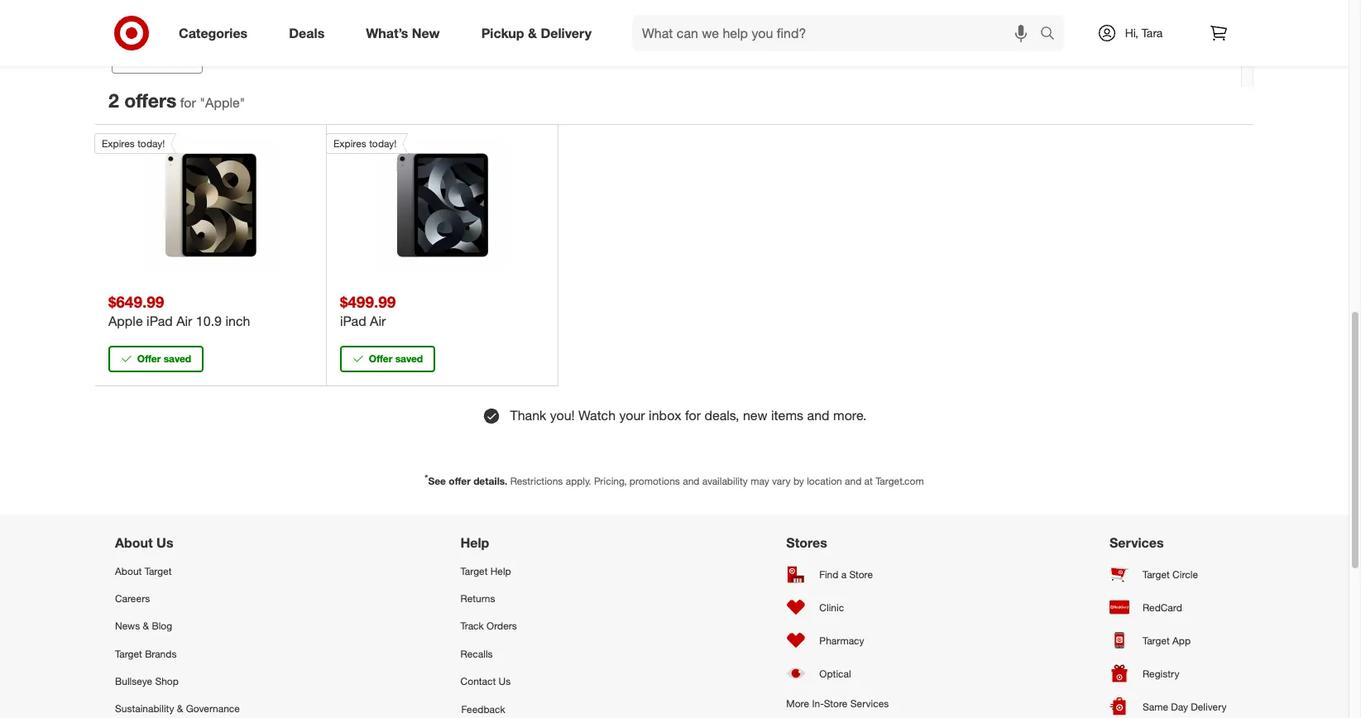 Task type: describe. For each thing, give the bounding box(es) containing it.
feedback
[[461, 703, 505, 716]]

watch
[[578, 407, 616, 424]]

target.com
[[876, 475, 924, 487]]

bullseye shop
[[115, 675, 179, 687]]

your
[[619, 407, 645, 424]]

redcard
[[1143, 601, 1182, 614]]

pickup & delivery
[[481, 24, 592, 41]]

by
[[793, 475, 804, 487]]

what's
[[366, 24, 408, 41]]

day
[[1171, 700, 1188, 713]]

careers
[[115, 593, 150, 605]]

see
[[428, 475, 446, 487]]

inch
[[225, 313, 250, 329]]

deals link
[[275, 15, 345, 51]]

clinic
[[819, 601, 844, 614]]

about for about target
[[115, 565, 142, 578]]

deals,
[[704, 407, 739, 424]]

us for about us
[[156, 535, 173, 551]]

news & blog link
[[115, 613, 240, 640]]

0 vertical spatial help
[[461, 535, 489, 551]]

hi,
[[1125, 26, 1138, 40]]

delivery for pickup & delivery
[[541, 24, 592, 41]]

target help link
[[461, 558, 566, 585]]

target help
[[461, 565, 511, 578]]

find
[[819, 568, 839, 580]]

what's new link
[[352, 15, 461, 51]]

inbox
[[649, 407, 681, 424]]

more.
[[833, 407, 867, 424]]

restrictions
[[510, 475, 563, 487]]

more in-store services
[[786, 698, 889, 710]]

target for target app
[[1143, 634, 1170, 647]]

registry link
[[1110, 657, 1234, 690]]

registry
[[1143, 667, 1179, 680]]

target circle link
[[1110, 558, 1234, 591]]

target for target help
[[461, 565, 488, 578]]

$649.99 apple ipad air 10.9 inch
[[108, 292, 250, 329]]

today! for $499.99
[[369, 137, 397, 150]]

2 " from the left
[[240, 95, 245, 111]]

sustainability & governance
[[115, 702, 240, 715]]

deals
[[289, 24, 325, 41]]

offer saved for $649.99
[[137, 353, 191, 365]]

2 offer s for " apple "
[[108, 89, 245, 112]]

expires for $499.99
[[333, 137, 366, 150]]

news
[[115, 620, 140, 632]]

1 horizontal spatial and
[[807, 407, 830, 424]]

details.
[[473, 475, 507, 487]]

governance
[[186, 702, 240, 715]]

about us
[[115, 535, 173, 551]]

saved for $649.99
[[164, 353, 191, 365]]

redcard link
[[1110, 591, 1234, 624]]

& for governance
[[177, 702, 183, 715]]

pricing,
[[594, 475, 627, 487]]

$649.99
[[108, 292, 164, 311]]

items
[[771, 407, 804, 424]]

air inside $499.99 ipad air
[[370, 313, 386, 329]]

find a store link
[[786, 558, 889, 591]]

$499.99
[[340, 292, 396, 311]]

find a store
[[819, 568, 873, 580]]

1 " from the left
[[200, 95, 205, 111]]

today! for $649.99
[[137, 137, 165, 150]]

shop
[[155, 675, 179, 687]]

offer saved button for $649.99
[[108, 346, 204, 372]]

0 horizontal spatial and
[[683, 475, 700, 487]]

pickup & delivery link
[[467, 15, 612, 51]]

0 vertical spatial services
[[1110, 535, 1164, 551]]

promotions
[[630, 475, 680, 487]]

same day delivery link
[[1110, 690, 1234, 718]]

sustainability
[[115, 702, 174, 715]]

ipad inside $649.99 apple ipad air 10.9 inch
[[147, 313, 173, 329]]

thank
[[510, 407, 546, 424]]

returns
[[461, 593, 495, 605]]

2
[[108, 89, 119, 112]]

10.9
[[196, 313, 222, 329]]

about for about us
[[115, 535, 153, 551]]

& for blog
[[143, 620, 149, 632]]

stores
[[786, 535, 827, 551]]

track orders link
[[461, 613, 566, 640]]

categories link
[[165, 15, 268, 51]]

target app link
[[1110, 624, 1234, 657]]

apply.
[[566, 475, 591, 487]]

target down about us
[[145, 565, 172, 578]]

0 vertical spatial offer
[[124, 89, 166, 112]]

& for delivery
[[528, 24, 537, 41]]

target app
[[1143, 634, 1191, 647]]

offer saved button for $499.99
[[340, 346, 435, 372]]

pharmacy
[[819, 634, 864, 647]]

app
[[1173, 634, 1191, 647]]

$499.99 ipad air
[[340, 292, 396, 329]]

about target
[[115, 565, 172, 578]]

a
[[841, 568, 847, 580]]

contact us link
[[461, 667, 566, 695]]

delivery for same day delivery
[[1191, 700, 1227, 713]]

new
[[412, 24, 440, 41]]

thank you! watch your inbox for deals, new items and more.
[[510, 407, 867, 424]]

brands
[[145, 647, 177, 660]]

may
[[751, 475, 769, 487]]

expires today! button for $649.99
[[94, 133, 278, 272]]



Task type: locate. For each thing, give the bounding box(es) containing it.
1 vertical spatial offer
[[449, 475, 471, 487]]

recalls link
[[461, 640, 566, 667]]

1 offer saved from the left
[[137, 353, 191, 365]]

1 about from the top
[[115, 535, 153, 551]]

0 horizontal spatial expires today!
[[102, 137, 165, 150]]

target for target brands
[[115, 647, 142, 660]]

ipad
[[147, 313, 173, 329], [340, 313, 366, 329]]

about
[[115, 535, 153, 551], [115, 565, 142, 578]]

0 horizontal spatial apple
[[108, 313, 143, 329]]

offer saved down $649.99 apple ipad air 10.9 inch
[[137, 353, 191, 365]]

store for a
[[849, 568, 873, 580]]

0 horizontal spatial offer
[[137, 353, 161, 365]]

hi, tara
[[1125, 26, 1163, 40]]

for
[[180, 95, 196, 111], [685, 407, 701, 424]]

0 vertical spatial store
[[849, 568, 873, 580]]

store down optical link
[[824, 698, 848, 710]]

offer right 2
[[124, 89, 166, 112]]

optical link
[[786, 657, 889, 690]]

offer for $499.99
[[369, 353, 392, 365]]

search button
[[1033, 15, 1072, 55]]

offer down $649.99 apple ipad air 10.9 inch
[[137, 353, 161, 365]]

store for in-
[[824, 698, 848, 710]]

for right "s"
[[180, 95, 196, 111]]

1 horizontal spatial expires today! button
[[326, 133, 509, 272]]

0 horizontal spatial today!
[[137, 137, 165, 150]]

help
[[461, 535, 489, 551], [490, 565, 511, 578]]

1 horizontal spatial services
[[1110, 535, 1164, 551]]

1 horizontal spatial saved
[[395, 353, 423, 365]]

2 offer saved button from the left
[[340, 346, 435, 372]]

what's new
[[366, 24, 440, 41]]

2 expires today! from the left
[[333, 137, 397, 150]]

0 horizontal spatial services
[[850, 698, 889, 710]]

0 horizontal spatial help
[[461, 535, 489, 551]]

delivery right pickup
[[541, 24, 592, 41]]

1 horizontal spatial &
[[177, 702, 183, 715]]

air down $499.99
[[370, 313, 386, 329]]

expires today! for $649.99
[[102, 137, 165, 150]]

2 air from the left
[[370, 313, 386, 329]]

apple right "s"
[[205, 95, 240, 111]]

offer for $649.99
[[137, 353, 161, 365]]

1 horizontal spatial for
[[685, 407, 701, 424]]

1 horizontal spatial offer saved button
[[340, 346, 435, 372]]

0 horizontal spatial us
[[156, 535, 173, 551]]

ipad down '$649.99'
[[147, 313, 173, 329]]

s
[[166, 89, 176, 112]]

2 expires today! button from the left
[[326, 133, 509, 272]]

apple down '$649.99'
[[108, 313, 143, 329]]

saved down $499.99 ipad air
[[395, 353, 423, 365]]

expires today! button for $499.99
[[326, 133, 509, 272]]

1 horizontal spatial offer
[[369, 353, 392, 365]]

about up careers
[[115, 565, 142, 578]]

new
[[743, 407, 767, 424]]

services up target circle
[[1110, 535, 1164, 551]]

contact us
[[461, 675, 511, 687]]

1 horizontal spatial us
[[499, 675, 511, 687]]

bullseye shop link
[[115, 667, 240, 695]]

air
[[176, 313, 192, 329], [370, 313, 386, 329]]

pharmacy link
[[786, 624, 889, 657]]

air inside $649.99 apple ipad air 10.9 inch
[[176, 313, 192, 329]]

1 horizontal spatial delivery
[[1191, 700, 1227, 713]]

1 ipad from the left
[[147, 313, 173, 329]]

sustainability & governance link
[[115, 695, 240, 718]]

bullseye
[[115, 675, 152, 687]]

optical
[[819, 667, 851, 680]]

feedback button
[[461, 695, 566, 718]]

0 horizontal spatial store
[[824, 698, 848, 710]]

1 horizontal spatial today!
[[369, 137, 397, 150]]

more
[[786, 698, 809, 710]]

target circle
[[1143, 568, 1198, 580]]

us right contact
[[499, 675, 511, 687]]

careers link
[[115, 585, 240, 613]]

store right a
[[849, 568, 873, 580]]

1 vertical spatial about
[[115, 565, 142, 578]]

1 horizontal spatial store
[[849, 568, 873, 580]]

1 vertical spatial us
[[499, 675, 511, 687]]

about up about target
[[115, 535, 153, 551]]

ipad inside $499.99 ipad air
[[340, 313, 366, 329]]

0 horizontal spatial expires
[[102, 137, 135, 150]]

1 vertical spatial delivery
[[1191, 700, 1227, 713]]

0 vertical spatial delivery
[[541, 24, 592, 41]]

orders
[[487, 620, 517, 632]]

saved down $649.99 apple ipad air 10.9 inch
[[164, 353, 191, 365]]

0 horizontal spatial offer saved button
[[108, 346, 204, 372]]

categories
[[179, 24, 248, 41]]

& right pickup
[[528, 24, 537, 41]]

help up returns "link"
[[490, 565, 511, 578]]

0 horizontal spatial offer saved
[[137, 353, 191, 365]]

offer saved button
[[108, 346, 204, 372], [340, 346, 435, 372]]

services down optical link
[[850, 698, 889, 710]]

2 horizontal spatial &
[[528, 24, 537, 41]]

1 horizontal spatial expires
[[333, 137, 366, 150]]

2 today! from the left
[[369, 137, 397, 150]]

1 vertical spatial apple
[[108, 313, 143, 329]]

0 horizontal spatial ipad
[[147, 313, 173, 329]]

track
[[461, 620, 484, 632]]

target for target circle
[[1143, 568, 1170, 580]]

target up returns
[[461, 565, 488, 578]]

1 vertical spatial store
[[824, 698, 848, 710]]

& down the bullseye shop link
[[177, 702, 183, 715]]

0 vertical spatial us
[[156, 535, 173, 551]]

1 expires today! from the left
[[102, 137, 165, 150]]

us for contact us
[[499, 675, 511, 687]]

for right inbox at bottom
[[685, 407, 701, 424]]

2 expires from the left
[[333, 137, 366, 150]]

offer
[[124, 89, 166, 112], [449, 475, 471, 487]]

2 offer from the left
[[369, 353, 392, 365]]

2 about from the top
[[115, 565, 142, 578]]

1 horizontal spatial offer
[[449, 475, 471, 487]]

2 ipad from the left
[[340, 313, 366, 329]]

0 horizontal spatial offer
[[124, 89, 166, 112]]

and
[[807, 407, 830, 424], [683, 475, 700, 487], [845, 475, 862, 487]]

target brands link
[[115, 640, 240, 667]]

offer saved button down $499.99 ipad air
[[340, 346, 435, 372]]

and left the availability at the right of the page
[[683, 475, 700, 487]]

1 offer from the left
[[137, 353, 161, 365]]

0 vertical spatial &
[[528, 24, 537, 41]]

help up target help
[[461, 535, 489, 551]]

availability
[[702, 475, 748, 487]]

offer saved
[[137, 353, 191, 365], [369, 353, 423, 365]]

blog
[[152, 620, 172, 632]]

apple inside 2 offer s for " apple "
[[205, 95, 240, 111]]

services
[[1110, 535, 1164, 551], [850, 698, 889, 710]]

0 vertical spatial apple
[[205, 95, 240, 111]]

1 today! from the left
[[137, 137, 165, 150]]

0 horizontal spatial delivery
[[541, 24, 592, 41]]

and right "items"
[[807, 407, 830, 424]]

target down news
[[115, 647, 142, 660]]

delivery right day
[[1191, 700, 1227, 713]]

delivery
[[541, 24, 592, 41], [1191, 700, 1227, 713]]

1 vertical spatial services
[[850, 698, 889, 710]]

0 horizontal spatial expires today! button
[[94, 133, 278, 272]]

for inside 2 offer s for " apple "
[[180, 95, 196, 111]]

us
[[156, 535, 173, 551], [499, 675, 511, 687]]

&
[[528, 24, 537, 41], [143, 620, 149, 632], [177, 702, 183, 715]]

2 horizontal spatial and
[[845, 475, 862, 487]]

0 horizontal spatial air
[[176, 313, 192, 329]]

air left 10.9
[[176, 313, 192, 329]]

& left blog
[[143, 620, 149, 632]]

0 horizontal spatial "
[[200, 95, 205, 111]]

0 horizontal spatial &
[[143, 620, 149, 632]]

1 saved from the left
[[164, 353, 191, 365]]

and left at
[[845, 475, 862, 487]]

same
[[1143, 700, 1168, 713]]

saved
[[164, 353, 191, 365], [395, 353, 423, 365]]

1 vertical spatial for
[[685, 407, 701, 424]]

location
[[807, 475, 842, 487]]

target left circle
[[1143, 568, 1170, 580]]

2 saved from the left
[[395, 353, 423, 365]]

returns link
[[461, 585, 566, 613]]

expires for $649.99
[[102, 137, 135, 150]]

circle
[[1173, 568, 1198, 580]]

news & blog
[[115, 620, 172, 632]]

1 expires from the left
[[102, 137, 135, 150]]

you!
[[550, 407, 575, 424]]

1 air from the left
[[176, 313, 192, 329]]

target left app
[[1143, 634, 1170, 647]]

apple inside $649.99 apple ipad air 10.9 inch
[[108, 313, 143, 329]]

offer inside * see offer details. restrictions apply. pricing, promotions and availability may vary by location and at target.com
[[449, 475, 471, 487]]

offer saved down $499.99 ipad air
[[369, 353, 423, 365]]

contact
[[461, 675, 496, 687]]

0 horizontal spatial for
[[180, 95, 196, 111]]

expires today!
[[102, 137, 165, 150], [333, 137, 397, 150]]

offer right see
[[449, 475, 471, 487]]

1 vertical spatial help
[[490, 565, 511, 578]]

apple
[[205, 95, 240, 111], [108, 313, 143, 329]]

ipad down $499.99
[[340, 313, 366, 329]]

0 vertical spatial about
[[115, 535, 153, 551]]

1 horizontal spatial offer saved
[[369, 353, 423, 365]]

at
[[864, 475, 873, 487]]

1 horizontal spatial "
[[240, 95, 245, 111]]

target
[[145, 565, 172, 578], [461, 565, 488, 578], [1143, 568, 1170, 580], [1143, 634, 1170, 647], [115, 647, 142, 660]]

in-
[[812, 698, 824, 710]]

1 vertical spatial &
[[143, 620, 149, 632]]

track orders
[[461, 620, 517, 632]]

vary
[[772, 475, 791, 487]]

0 vertical spatial for
[[180, 95, 196, 111]]

offer saved for $499.99
[[369, 353, 423, 365]]

target brands
[[115, 647, 177, 660]]

2 offer saved from the left
[[369, 353, 423, 365]]

1 horizontal spatial air
[[370, 313, 386, 329]]

recalls
[[461, 647, 493, 660]]

expires today! for $499.99
[[333, 137, 397, 150]]

*
[[425, 472, 428, 482]]

"
[[200, 95, 205, 111], [240, 95, 245, 111]]

1 horizontal spatial help
[[490, 565, 511, 578]]

offer saved button down $649.99 apple ipad air 10.9 inch
[[108, 346, 204, 372]]

0 horizontal spatial saved
[[164, 353, 191, 365]]

us up about target link
[[156, 535, 173, 551]]

1 offer saved button from the left
[[108, 346, 204, 372]]

2 vertical spatial &
[[177, 702, 183, 715]]

* see offer details. restrictions apply. pricing, promotions and availability may vary by location and at target.com
[[425, 472, 924, 487]]

more in-store services link
[[786, 690, 889, 718]]

tara
[[1142, 26, 1163, 40]]

1 expires today! button from the left
[[94, 133, 278, 272]]

What can we help you find? suggestions appear below search field
[[632, 15, 1044, 51]]

about target link
[[115, 558, 240, 585]]

offer down $499.99 ipad air
[[369, 353, 392, 365]]

1 horizontal spatial ipad
[[340, 313, 366, 329]]

same day delivery
[[1143, 700, 1227, 713]]

saved for $499.99
[[395, 353, 423, 365]]

search
[[1033, 26, 1072, 43]]

1 horizontal spatial expires today!
[[333, 137, 397, 150]]

1 horizontal spatial apple
[[205, 95, 240, 111]]



Task type: vqa. For each thing, say whether or not it's contained in the screenshot.
the left today!
yes



